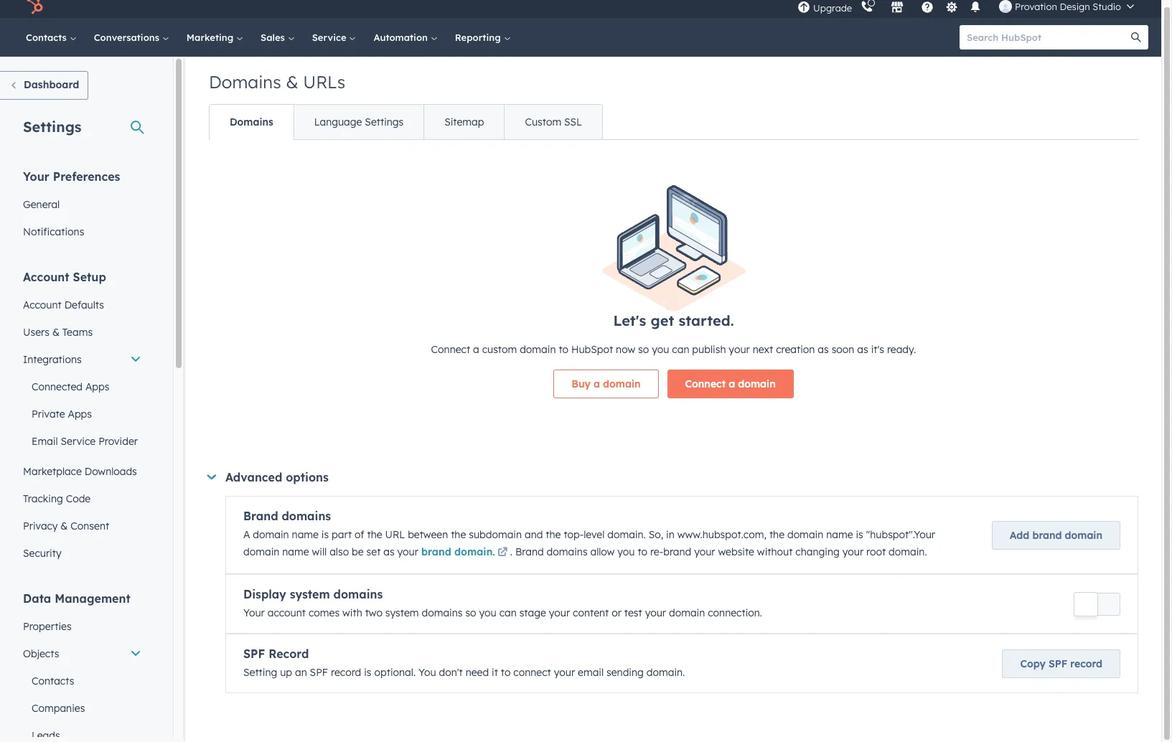 Task type: vqa. For each thing, say whether or not it's contained in the screenshot.
topmost Your
yes



Task type: locate. For each thing, give the bounding box(es) containing it.
0 vertical spatial domains
[[209, 71, 281, 93]]

properties
[[23, 620, 72, 633]]

1 horizontal spatial record
[[1071, 657, 1103, 670]]

1 horizontal spatial brand
[[516, 545, 544, 558]]

domain. right sending
[[647, 666, 685, 679]]

conversations link
[[85, 18, 178, 57]]

1 vertical spatial you
[[618, 545, 635, 558]]

your left next at the top of the page
[[729, 343, 750, 356]]

connect for connect a custom domain to hubspot now so you can publish your next creation as soon as it's ready.
[[431, 343, 470, 356]]

the up the brand domain.
[[451, 528, 466, 541]]

calling icon image
[[861, 1, 874, 14]]

link opens in a new window image
[[498, 548, 508, 558]]

sales
[[261, 32, 288, 43]]

to left the re-
[[638, 545, 648, 558]]

to left hubspot
[[559, 343, 569, 356]]

domains up the domains link
[[209, 71, 281, 93]]

the right 'and'
[[546, 528, 561, 541]]

1 vertical spatial contacts
[[32, 675, 74, 688]]

custom ssl link
[[504, 105, 602, 139]]

need
[[466, 666, 489, 679]]

your preferences element
[[14, 169, 150, 246]]

upgrade
[[814, 2, 852, 13]]

1 vertical spatial system
[[385, 607, 419, 619]]

name
[[292, 528, 319, 541], [827, 528, 853, 541], [282, 545, 309, 558]]

connect down publish
[[685, 377, 726, 390]]

domain right add
[[1065, 529, 1103, 542]]

brand domains
[[243, 509, 331, 523]]

sales link
[[252, 18, 304, 57]]

the right of
[[367, 528, 383, 541]]

1 horizontal spatial can
[[672, 343, 690, 356]]

0 horizontal spatial to
[[501, 666, 511, 679]]

1 horizontal spatial system
[[385, 607, 419, 619]]

Search HubSpot search field
[[960, 25, 1136, 50]]

record
[[1071, 657, 1103, 670], [331, 666, 361, 679]]

0 vertical spatial apps
[[85, 381, 109, 393]]

&
[[286, 71, 298, 93], [52, 326, 60, 339], [61, 520, 68, 533]]

1 horizontal spatial &
[[61, 520, 68, 533]]

1 account from the top
[[23, 270, 69, 284]]

0 horizontal spatial connect
[[431, 343, 470, 356]]

2 vertical spatial to
[[501, 666, 511, 679]]

connect a domain link
[[667, 370, 794, 398]]

provation design studio button
[[991, 0, 1143, 18]]

1 vertical spatial domains
[[230, 116, 273, 129]]

navigation containing domains
[[209, 104, 603, 140]]

data management element
[[14, 591, 150, 742]]

your preferences
[[23, 169, 120, 184]]

help button
[[916, 0, 940, 18]]

& for users
[[52, 326, 60, 339]]

as left soon
[[818, 343, 829, 356]]

domain up changing
[[788, 528, 824, 541]]

advanced
[[225, 470, 282, 484]]

contacts down hubspot link
[[26, 32, 69, 43]]

provider
[[98, 435, 138, 448]]

connected apps
[[32, 381, 109, 393]]

as left it's
[[858, 343, 869, 356]]

2 horizontal spatial as
[[858, 343, 869, 356]]

your inside your domain name will also be set as your
[[397, 545, 419, 558]]

help image
[[921, 1, 934, 14]]

0 vertical spatial to
[[559, 343, 569, 356]]

system
[[290, 587, 330, 601], [385, 607, 419, 619]]

james peterson image
[[1000, 0, 1013, 13]]

users & teams link
[[14, 319, 150, 346]]

is left part
[[322, 528, 329, 541]]

so inside display system domains your account comes with two system domains so you can stage your content or test your domain connection.
[[466, 607, 477, 619]]

system right the two
[[385, 607, 419, 619]]

dashboard
[[24, 78, 79, 91]]

system up comes
[[290, 587, 330, 601]]

0 vertical spatial your
[[23, 169, 49, 184]]

soon
[[832, 343, 855, 356]]

can left stage
[[500, 607, 517, 619]]

0 horizontal spatial is
[[322, 528, 329, 541]]

a down the connect a custom domain to hubspot now so you can publish your next creation as soon as it's ready. at the top of the page
[[729, 377, 735, 390]]

& for privacy
[[61, 520, 68, 533]]

spf record setting up an spf record is optional. you don't need it to connect your email sending domain.
[[243, 647, 685, 679]]

connect left 'custom'
[[431, 343, 470, 356]]

contacts
[[26, 32, 69, 43], [32, 675, 74, 688]]

a domain name is part of the url between the subdomain and the top-level domain. so, in www.hubspot.com, the domain name is "hubspot".
[[243, 528, 914, 541]]

general
[[23, 198, 60, 211]]

2 horizontal spatial spf
[[1049, 657, 1068, 670]]

urls
[[303, 71, 346, 93]]

to right it
[[501, 666, 511, 679]]

1 vertical spatial contacts link
[[14, 668, 150, 695]]

domains up will
[[282, 509, 331, 523]]

& for domains
[[286, 71, 298, 93]]

2 vertical spatial you
[[479, 607, 497, 619]]

record inside button
[[1071, 657, 1103, 670]]

record right copy
[[1071, 657, 1103, 670]]

2 horizontal spatial your
[[914, 528, 936, 541]]

as right set at the left
[[384, 545, 395, 558]]

is inside spf record setting up an spf record is optional. you don't need it to connect your email sending domain.
[[364, 666, 372, 679]]

two
[[365, 607, 383, 619]]

domain right 'custom'
[[520, 343, 556, 356]]

privacy & consent
[[23, 520, 109, 533]]

1 horizontal spatial to
[[559, 343, 569, 356]]

2 horizontal spatial &
[[286, 71, 298, 93]]

1 vertical spatial apps
[[68, 408, 92, 421]]

connect
[[514, 666, 551, 679]]

integrations
[[23, 353, 82, 366]]

spf right copy
[[1049, 657, 1068, 670]]

sitemap link
[[424, 105, 504, 139]]

apps for private apps
[[68, 408, 92, 421]]

advanced options
[[225, 470, 329, 484]]

2 vertical spatial &
[[61, 520, 68, 533]]

spf up setting on the left bottom of the page
[[243, 647, 265, 661]]

0 vertical spatial brand
[[243, 509, 278, 523]]

0 horizontal spatial as
[[384, 545, 395, 558]]

as inside your domain name will also be set as your
[[384, 545, 395, 558]]

also
[[330, 545, 349, 558]]

to
[[559, 343, 569, 356], [638, 545, 648, 558], [501, 666, 511, 679]]

settings right language
[[365, 116, 404, 129]]

1 horizontal spatial your
[[243, 607, 265, 619]]

domain
[[520, 343, 556, 356], [603, 377, 641, 390], [738, 377, 776, 390], [253, 528, 289, 541], [788, 528, 824, 541], [1065, 529, 1103, 542], [243, 545, 280, 558], [669, 607, 705, 619]]

0 horizontal spatial settings
[[23, 118, 82, 136]]

can
[[672, 343, 690, 356], [500, 607, 517, 619]]

defaults
[[64, 299, 104, 312]]

next
[[753, 343, 774, 356]]

0 horizontal spatial you
[[479, 607, 497, 619]]

1 vertical spatial so
[[466, 607, 477, 619]]

service link
[[304, 18, 365, 57]]

0 horizontal spatial your
[[23, 169, 49, 184]]

name up will
[[292, 528, 319, 541]]

options
[[286, 470, 329, 484]]

name left will
[[282, 545, 309, 558]]

account up account defaults
[[23, 270, 69, 284]]

apps down "integrations" button
[[85, 381, 109, 393]]

you right allow
[[618, 545, 635, 558]]

to inside spf record setting up an spf record is optional. you don't need it to connect your email sending domain.
[[501, 666, 511, 679]]

0 horizontal spatial record
[[331, 666, 361, 679]]

0 horizontal spatial brand
[[243, 509, 278, 523]]

a right buy
[[594, 377, 600, 390]]

0 horizontal spatial can
[[500, 607, 517, 619]]

account up users
[[23, 299, 62, 312]]

reporting
[[455, 32, 504, 43]]

0 horizontal spatial so
[[466, 607, 477, 619]]

0 horizontal spatial a
[[473, 343, 479, 356]]

0 vertical spatial contacts link
[[17, 18, 85, 57]]

0 vertical spatial service
[[312, 32, 349, 43]]

0 vertical spatial contacts
[[26, 32, 69, 43]]

name for your
[[282, 545, 309, 558]]

account setup element
[[14, 269, 150, 567]]

1 horizontal spatial is
[[364, 666, 372, 679]]

contacts inside data management element
[[32, 675, 74, 688]]

0 vertical spatial can
[[672, 343, 690, 356]]

started.
[[679, 311, 734, 329]]

private apps link
[[14, 401, 150, 428]]

menu
[[796, 0, 1145, 18]]

brand down between
[[421, 545, 451, 558]]

connect
[[431, 343, 470, 356], [685, 377, 726, 390]]

so up spf record setting up an spf record is optional. you don't need it to connect your email sending domain.
[[466, 607, 477, 619]]

settings down dashboard
[[23, 118, 82, 136]]

can inside display system domains your account comes with two system domains so you can stage your content or test your domain connection.
[[500, 607, 517, 619]]

service down private apps link
[[61, 435, 96, 448]]

apps for connected apps
[[85, 381, 109, 393]]

2 account from the top
[[23, 299, 62, 312]]

part
[[332, 528, 352, 541]]

marketplace downloads link
[[14, 458, 150, 485]]

so right now
[[638, 343, 649, 356]]

record right an
[[331, 666, 361, 679]]

0 vertical spatial system
[[290, 587, 330, 601]]

the
[[367, 528, 383, 541], [451, 528, 466, 541], [546, 528, 561, 541], [770, 528, 785, 541]]

& left urls at left top
[[286, 71, 298, 93]]

test
[[625, 607, 642, 619]]

1 horizontal spatial connect
[[685, 377, 726, 390]]

you left stage
[[479, 607, 497, 619]]

is left "hubspot".
[[856, 528, 864, 541]]

1 horizontal spatial you
[[618, 545, 635, 558]]

& right users
[[52, 326, 60, 339]]

0 vertical spatial you
[[652, 343, 670, 356]]

contacts up companies
[[32, 675, 74, 688]]

connect inside "connect a domain" link
[[685, 377, 726, 390]]

you down get
[[652, 343, 670, 356]]

your for your domain name will also be set as your
[[914, 528, 936, 541]]

2 vertical spatial your
[[243, 607, 265, 619]]

your left root
[[843, 545, 864, 558]]

sitemap
[[445, 116, 484, 129]]

1 vertical spatial to
[[638, 545, 648, 558]]

2 horizontal spatial to
[[638, 545, 648, 558]]

preferences
[[53, 169, 120, 184]]

0 vertical spatial &
[[286, 71, 298, 93]]

is
[[322, 528, 329, 541], [856, 528, 864, 541], [364, 666, 372, 679]]

brand up a
[[243, 509, 278, 523]]

can left publish
[[672, 343, 690, 356]]

domains
[[209, 71, 281, 93], [230, 116, 273, 129]]

name inside your domain name will also be set as your
[[282, 545, 309, 558]]

email service provider link
[[14, 428, 150, 455]]

1 vertical spatial account
[[23, 299, 62, 312]]

is left optional.
[[364, 666, 372, 679]]

service
[[312, 32, 349, 43], [61, 435, 96, 448]]

brand down in
[[664, 545, 692, 558]]

1 horizontal spatial as
[[818, 343, 829, 356]]

2 horizontal spatial is
[[856, 528, 864, 541]]

companies link
[[14, 695, 150, 722]]

copy spf record button
[[1003, 650, 1121, 678]]

1 vertical spatial brand
[[516, 545, 544, 558]]

your right test
[[645, 607, 666, 619]]

1 horizontal spatial service
[[312, 32, 349, 43]]

1 vertical spatial your
[[914, 528, 936, 541]]

1 horizontal spatial a
[[594, 377, 600, 390]]

top-
[[564, 528, 584, 541]]

2 horizontal spatial a
[[729, 377, 735, 390]]

brand down 'and'
[[516, 545, 544, 558]]

domain left connection.
[[669, 607, 705, 619]]

domains down domains & urls
[[230, 116, 273, 129]]

or
[[612, 607, 622, 619]]

account defaults link
[[14, 292, 150, 319]]

& right privacy
[[61, 520, 68, 533]]

0 vertical spatial so
[[638, 343, 649, 356]]

get
[[651, 311, 674, 329]]

a
[[243, 528, 250, 541]]

1 vertical spatial connect
[[685, 377, 726, 390]]

1 vertical spatial &
[[52, 326, 60, 339]]

service up urls at left top
[[312, 32, 349, 43]]

your inside display system domains your account comes with two system domains so you can stage your content or test your domain connection.
[[243, 607, 265, 619]]

your left email
[[554, 666, 575, 679]]

as
[[818, 343, 829, 356], [858, 343, 869, 356], [384, 545, 395, 558]]

email service provider
[[32, 435, 138, 448]]

domain down a
[[243, 545, 280, 558]]

be
[[352, 545, 364, 558]]

your down url
[[397, 545, 419, 558]]

navigation
[[209, 104, 603, 140]]

a for buy a domain
[[594, 377, 600, 390]]

menu containing provation design studio
[[796, 0, 1145, 18]]

your inside spf record setting up an spf record is optional. you don't need it to connect your email sending domain.
[[554, 666, 575, 679]]

custom
[[525, 116, 562, 129]]

brand right add
[[1033, 529, 1062, 542]]

contacts link up companies
[[14, 668, 150, 695]]

1 vertical spatial can
[[500, 607, 517, 619]]

code
[[66, 493, 91, 506]]

domain. inside spf record setting up an spf record is optional. you don't need it to connect your email sending domain.
[[647, 666, 685, 679]]

ready.
[[887, 343, 917, 356]]

0 vertical spatial connect
[[431, 343, 470, 356]]

your inside your domain name will also be set as your
[[914, 528, 936, 541]]

design
[[1060, 1, 1091, 12]]

your domain name will also be set as your
[[243, 528, 936, 558]]

domains down top-
[[547, 545, 588, 558]]

www.hubspot.com,
[[678, 528, 767, 541]]

0 vertical spatial account
[[23, 270, 69, 284]]

0 horizontal spatial service
[[61, 435, 96, 448]]

advanced options button
[[207, 470, 1139, 484]]

a left 'custom'
[[473, 343, 479, 356]]

language settings
[[314, 116, 404, 129]]

1 vertical spatial service
[[61, 435, 96, 448]]

contacts link down hubspot link
[[17, 18, 85, 57]]

apps down "connected apps" link
[[68, 408, 92, 421]]

security
[[23, 547, 61, 560]]

0 horizontal spatial brand
[[421, 545, 451, 558]]

spf right an
[[310, 666, 328, 679]]

0 horizontal spatial &
[[52, 326, 60, 339]]

a inside button
[[594, 377, 600, 390]]

2 horizontal spatial brand
[[1033, 529, 1062, 542]]

the up without
[[770, 528, 785, 541]]

custom
[[482, 343, 517, 356]]

sending
[[607, 666, 644, 679]]

domain. down subdomain
[[455, 545, 495, 558]]



Task type: describe. For each thing, give the bounding box(es) containing it.
language settings link
[[294, 105, 424, 139]]

studio
[[1093, 1, 1122, 12]]

caret image
[[207, 475, 216, 480]]

stage
[[520, 607, 546, 619]]

buy a domain button
[[554, 370, 659, 398]]

contacts link for companies link
[[14, 668, 150, 695]]

teams
[[62, 326, 93, 339]]

setting
[[243, 666, 277, 679]]

calling icon button
[[855, 0, 880, 16]]

of
[[355, 528, 365, 541]]

custom ssl
[[525, 116, 582, 129]]

account for account defaults
[[23, 299, 62, 312]]

objects
[[23, 648, 59, 661]]

1 horizontal spatial brand
[[664, 545, 692, 558]]

will
[[312, 545, 327, 558]]

buy
[[572, 377, 591, 390]]

hubspot image
[[26, 0, 43, 15]]

connection.
[[708, 607, 763, 619]]

spf inside button
[[1049, 657, 1068, 670]]

optional.
[[374, 666, 416, 679]]

domain inside display system domains your account comes with two system domains so you can stage your content or test your domain connection.
[[669, 607, 705, 619]]

security link
[[14, 540, 150, 567]]

3 the from the left
[[546, 528, 561, 541]]

companies
[[32, 702, 85, 715]]

copy
[[1021, 657, 1046, 670]]

provation design studio
[[1015, 1, 1122, 12]]

so,
[[649, 528, 664, 541]]

contacts link for conversations link
[[17, 18, 85, 57]]

now
[[616, 343, 636, 356]]

domain inside your domain name will also be set as your
[[243, 545, 280, 558]]

setup
[[73, 270, 106, 284]]

marketplace
[[23, 465, 82, 478]]

record
[[269, 647, 309, 661]]

marketing
[[187, 32, 236, 43]]

domains for domains
[[230, 116, 273, 129]]

connected
[[32, 381, 83, 393]]

let's get started.
[[614, 311, 734, 329]]

email
[[578, 666, 604, 679]]

tracking
[[23, 493, 63, 506]]

without
[[757, 545, 793, 558]]

domain down now
[[603, 377, 641, 390]]

a for connect a custom domain to hubspot now so you can publish your next creation as soon as it's ready.
[[473, 343, 479, 356]]

a for connect a domain
[[729, 377, 735, 390]]

domains up spf record setting up an spf record is optional. you don't need it to connect your email sending domain.
[[422, 607, 463, 619]]

domain. left so, on the right bottom of the page
[[608, 528, 646, 541]]

notifications
[[23, 225, 84, 238]]

record inside spf record setting up an spf record is optional. you don't need it to connect your email sending domain.
[[331, 666, 361, 679]]

objects button
[[14, 641, 150, 668]]

domains up with
[[334, 587, 383, 601]]

downloads
[[85, 465, 137, 478]]

private
[[32, 408, 65, 421]]

"hubspot".
[[866, 528, 914, 541]]

general link
[[14, 191, 150, 218]]

content
[[573, 607, 609, 619]]

domain down next at the top of the page
[[738, 377, 776, 390]]

consent
[[71, 520, 109, 533]]

with
[[343, 607, 362, 619]]

0 horizontal spatial spf
[[243, 647, 265, 661]]

add brand domain
[[1010, 529, 1103, 542]]

your for your preferences
[[23, 169, 49, 184]]

management
[[55, 592, 131, 606]]

privacy
[[23, 520, 58, 533]]

website
[[718, 545, 755, 558]]

reporting link
[[446, 18, 520, 57]]

notifications image
[[969, 1, 982, 14]]

service inside 'link'
[[61, 435, 96, 448]]

domains link
[[210, 105, 294, 139]]

your right stage
[[549, 607, 570, 619]]

search button
[[1124, 25, 1149, 50]]

you inside display system domains your account comes with two system domains so you can stage your content or test your domain connection.
[[479, 607, 497, 619]]

domain right a
[[253, 528, 289, 541]]

you
[[419, 666, 436, 679]]

brand domain. link
[[421, 545, 510, 562]]

data management
[[23, 592, 131, 606]]

connect a domain
[[685, 377, 776, 390]]

provation
[[1015, 1, 1058, 12]]

marketing link
[[178, 18, 252, 57]]

copy spf record
[[1021, 657, 1103, 670]]

notifications button
[[964, 0, 988, 18]]

name up changing
[[827, 528, 853, 541]]

name for a
[[292, 528, 319, 541]]

properties link
[[14, 613, 150, 641]]

root
[[867, 545, 886, 558]]

connect for connect a domain
[[685, 377, 726, 390]]

1 horizontal spatial settings
[[365, 116, 404, 129]]

display system domains your account comes with two system domains so you can stage your content or test your domain connection.
[[243, 587, 763, 619]]

privacy & consent link
[[14, 513, 150, 540]]

let's
[[614, 311, 646, 329]]

marketplace downloads
[[23, 465, 137, 478]]

account for account setup
[[23, 270, 69, 284]]

private apps
[[32, 408, 92, 421]]

automation link
[[365, 18, 446, 57]]

your down www.hubspot.com,
[[694, 545, 716, 558]]

domain. down "hubspot".
[[889, 545, 927, 558]]

link opens in a new window image
[[498, 545, 508, 562]]

settings image
[[945, 1, 958, 14]]

integrations button
[[14, 346, 150, 373]]

1 the from the left
[[367, 528, 383, 541]]

domains & urls
[[209, 71, 346, 93]]

0 horizontal spatial system
[[290, 587, 330, 601]]

an
[[295, 666, 307, 679]]

search image
[[1132, 32, 1142, 42]]

conversations
[[94, 32, 162, 43]]

tracking code link
[[14, 485, 150, 513]]

connect a custom domain to hubspot now so you can publish your next creation as soon as it's ready.
[[431, 343, 917, 356]]

1 horizontal spatial so
[[638, 343, 649, 356]]

set
[[367, 545, 381, 558]]

4 the from the left
[[770, 528, 785, 541]]

marketplaces image
[[891, 1, 904, 14]]

email
[[32, 435, 58, 448]]

publish
[[692, 343, 726, 356]]

. brand domains allow you to re-brand your website without changing your root domain.
[[510, 545, 927, 558]]

it
[[492, 666, 498, 679]]

1 horizontal spatial spf
[[310, 666, 328, 679]]

upgrade image
[[798, 1, 811, 14]]

brand inside button
[[1033, 529, 1062, 542]]

re-
[[651, 545, 664, 558]]

users & teams
[[23, 326, 93, 339]]

2 the from the left
[[451, 528, 466, 541]]

2 horizontal spatial you
[[652, 343, 670, 356]]

domains for domains & urls
[[209, 71, 281, 93]]



